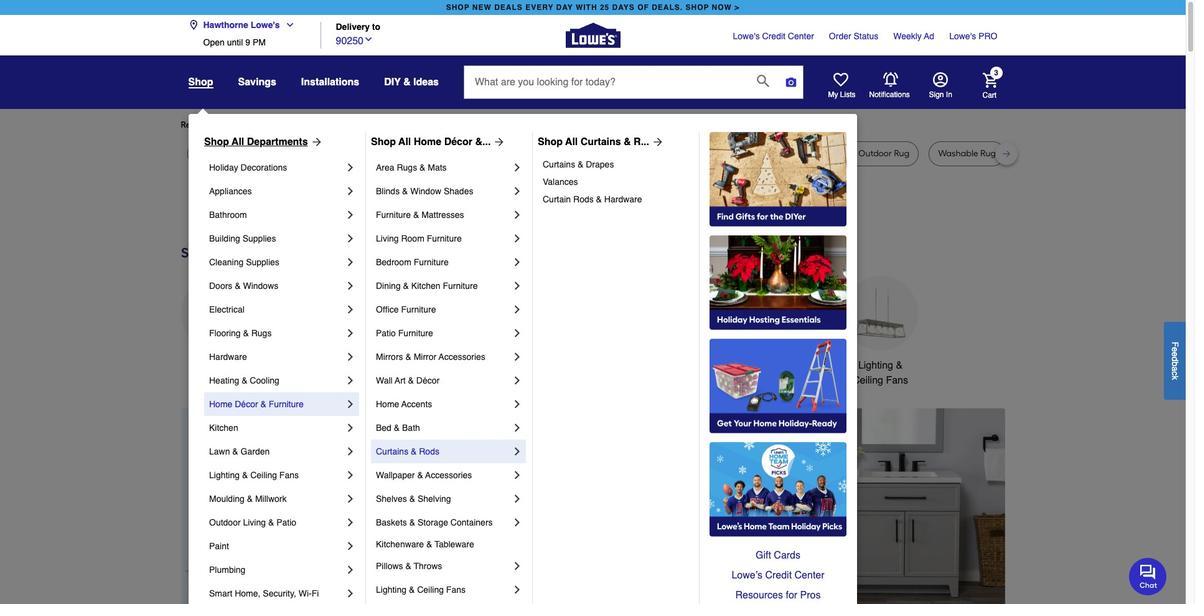 Task type: locate. For each thing, give the bounding box(es) containing it.
home décor & furniture link
[[209, 392, 344, 416]]

Search Query text field
[[465, 66, 747, 98]]

0 vertical spatial lighting & ceiling fans link
[[209, 463, 344, 487]]

chevron right image for electrical
[[344, 303, 357, 316]]

1 vertical spatial center
[[795, 570, 825, 581]]

order
[[829, 31, 852, 41]]

1 e from the top
[[1171, 347, 1181, 352]]

smart
[[758, 360, 785, 371], [209, 589, 233, 599]]

0 horizontal spatial and
[[516, 148, 532, 159]]

1 horizontal spatial arrow right image
[[491, 136, 506, 148]]

scroll to item #4 image
[[730, 602, 762, 604]]

chevron right image for mirrors & mirror accessories link
[[511, 351, 524, 363]]

25 days of deals. don't miss deals every day. same-day delivery on in-stock orders placed by 2 p m. image
[[181, 408, 382, 604]]

1 vertical spatial smart
[[209, 589, 233, 599]]

&...
[[475, 136, 491, 148]]

living up bedroom
[[376, 234, 399, 244]]

get your home holiday-ready. image
[[710, 339, 847, 433]]

curtains
[[581, 136, 621, 148], [543, 159, 576, 169], [376, 447, 409, 457]]

shop all home décor &...
[[371, 136, 491, 148]]

4 rug from the left
[[339, 148, 355, 159]]

1 vertical spatial decorations
[[381, 375, 434, 386]]

lighting & ceiling fans link up the millwork
[[209, 463, 344, 487]]

chevron right image for living room furniture link
[[511, 232, 524, 245]]

1 shop from the left
[[204, 136, 229, 148]]

lawn & garden link
[[209, 440, 344, 463]]

for for suggestions
[[392, 120, 403, 130]]

shop
[[446, 3, 470, 12], [686, 3, 710, 12]]

to
[[372, 22, 381, 32]]

home décor & furniture
[[209, 399, 304, 409]]

for for searches
[[281, 120, 292, 130]]

up to 40 percent off select vanities. plus, get free local delivery on select vanities. image
[[402, 408, 1005, 604]]

&
[[404, 77, 411, 88], [624, 136, 631, 148], [578, 159, 584, 169], [420, 163, 426, 173], [402, 186, 408, 196], [596, 194, 602, 204], [413, 210, 419, 220], [235, 281, 241, 291], [403, 281, 409, 291], [243, 328, 249, 338], [406, 352, 412, 362], [896, 360, 903, 371], [242, 376, 248, 386], [408, 376, 414, 386], [261, 399, 266, 409], [394, 423, 400, 433], [233, 447, 238, 457], [411, 447, 417, 457], [242, 470, 248, 480], [418, 470, 423, 480], [247, 494, 253, 504], [410, 494, 415, 504], [268, 518, 274, 528], [410, 518, 415, 528], [427, 539, 432, 549], [406, 561, 412, 571], [409, 585, 415, 595]]

1 vertical spatial décor
[[417, 376, 440, 386]]

f e e d b a c k
[[1171, 341, 1181, 380]]

indoor outdoor rug
[[831, 148, 910, 159]]

2 horizontal spatial area
[[766, 148, 785, 159]]

supplies for building supplies
[[243, 234, 276, 244]]

rug left indoor
[[787, 148, 802, 159]]

allen and roth area rug
[[495, 148, 591, 159]]

lighting & ceiling fans button
[[844, 276, 918, 388]]

1 vertical spatial lighting
[[209, 470, 240, 480]]

lowe's down > at the top right of page
[[733, 31, 760, 41]]

5x8
[[214, 148, 228, 159]]

living down moulding & millwork
[[243, 518, 266, 528]]

curtains up the valances on the left of the page
[[543, 159, 576, 169]]

you for recommended searches for you
[[294, 120, 309, 130]]

0 horizontal spatial for
[[281, 120, 292, 130]]

chevron right image for kitchen
[[344, 422, 357, 434]]

rug
[[196, 148, 212, 159], [256, 148, 272, 159], [274, 148, 290, 159], [339, 148, 355, 159], [576, 148, 591, 159], [680, 148, 695, 159], [787, 148, 802, 159], [894, 148, 910, 159], [981, 148, 996, 159]]

christmas
[[385, 360, 430, 371]]

0 vertical spatial appliances
[[209, 186, 252, 196]]

1 horizontal spatial smart
[[758, 360, 785, 371]]

lowe's home improvement logo image
[[566, 8, 621, 63]]

0 horizontal spatial fans
[[280, 470, 299, 480]]

and for allen and roth rug
[[641, 148, 657, 159]]

shop left now on the top of the page
[[686, 3, 710, 12]]

lighting & ceiling fans link down throws
[[376, 578, 511, 602]]

e up d on the bottom
[[1171, 347, 1181, 352]]

arrow right image for shop all departments
[[308, 136, 323, 148]]

1 vertical spatial kitchen
[[467, 360, 500, 371]]

0 horizontal spatial roth
[[535, 148, 553, 159]]

curtains up wallpaper at the left
[[376, 447, 409, 457]]

smart for smart home
[[758, 360, 785, 371]]

2 vertical spatial kitchen
[[209, 423, 238, 433]]

2 horizontal spatial all
[[566, 136, 578, 148]]

rods
[[574, 194, 594, 204], [419, 447, 440, 457]]

2 horizontal spatial curtains
[[581, 136, 621, 148]]

furniture up "mirror"
[[398, 328, 433, 338]]

decorations down the rug rug
[[241, 163, 287, 173]]

gift cards
[[756, 550, 801, 561]]

allen down 'r...'
[[620, 148, 639, 159]]

containers
[[451, 518, 493, 528]]

1 horizontal spatial rugs
[[397, 163, 417, 173]]

arrow right image
[[308, 136, 323, 148], [491, 136, 506, 148], [982, 517, 995, 529]]

1 vertical spatial hardware
[[209, 352, 247, 362]]

chat invite button image
[[1130, 557, 1168, 595]]

1 allen from the left
[[495, 148, 514, 159]]

hawthorne
[[203, 20, 248, 30]]

1 horizontal spatial decorations
[[381, 375, 434, 386]]

décor up the desk
[[444, 136, 473, 148]]

area
[[318, 148, 337, 159], [555, 148, 573, 159], [766, 148, 785, 159]]

e up b
[[1171, 352, 1181, 356]]

1 horizontal spatial fans
[[446, 585, 466, 595]]

savings button
[[238, 71, 276, 93]]

office furniture link
[[376, 298, 511, 321]]

chevron right image
[[344, 185, 357, 197], [511, 185, 524, 197], [344, 209, 357, 221], [511, 232, 524, 245], [344, 256, 357, 268], [511, 256, 524, 268], [344, 280, 357, 292], [511, 303, 524, 316], [511, 327, 524, 339], [344, 351, 357, 363], [511, 351, 524, 363], [511, 374, 524, 387], [344, 445, 357, 458], [344, 469, 357, 481], [511, 469, 524, 481], [344, 493, 357, 505], [344, 540, 357, 552], [511, 584, 524, 596], [344, 587, 357, 600]]

0 horizontal spatial decorations
[[241, 163, 287, 173]]

shop down the more suggestions for you link
[[371, 136, 396, 148]]

for up furniture
[[392, 120, 403, 130]]

cleaning supplies link
[[209, 250, 344, 274]]

chevron right image for appliances link
[[344, 185, 357, 197]]

5 rug from the left
[[576, 148, 591, 159]]

2 roth from the left
[[659, 148, 678, 159]]

christmas decorations
[[381, 360, 434, 386]]

1 vertical spatial rods
[[419, 447, 440, 457]]

1 rug from the left
[[196, 148, 212, 159]]

9 rug from the left
[[981, 148, 996, 159]]

chevron right image for blinds & window shades link
[[511, 185, 524, 197]]

appliances down holiday
[[209, 186, 252, 196]]

furniture down blinds
[[376, 210, 411, 220]]

hardware down the valances "link"
[[605, 194, 642, 204]]

chevron right image for outdoor living & patio
[[344, 516, 357, 529]]

supplies inside cleaning supplies link
[[246, 257, 280, 267]]

supplies up cleaning supplies
[[243, 234, 276, 244]]

1 vertical spatial bathroom
[[670, 360, 713, 371]]

lowe's left pro
[[950, 31, 977, 41]]

roth up the valances on the left of the page
[[535, 148, 553, 159]]

1 horizontal spatial shop
[[371, 136, 396, 148]]

1 vertical spatial lighting & ceiling fans link
[[376, 578, 511, 602]]

center left order
[[788, 31, 815, 41]]

dining & kitchen furniture link
[[376, 274, 511, 298]]

2 e from the top
[[1171, 352, 1181, 356]]

1 horizontal spatial bathroom
[[670, 360, 713, 371]]

rug right outdoor
[[894, 148, 910, 159]]

0 horizontal spatial smart
[[209, 589, 233, 599]]

gift cards link
[[710, 546, 847, 565]]

diy & ideas button
[[384, 71, 439, 93]]

curtains & drapes
[[543, 159, 614, 169]]

doors & windows
[[209, 281, 279, 291]]

0 horizontal spatial kitchen
[[209, 423, 238, 433]]

0 vertical spatial décor
[[444, 136, 473, 148]]

decorations down christmas
[[381, 375, 434, 386]]

roth up the valances "link"
[[659, 148, 678, 159]]

windows
[[243, 281, 279, 291]]

chevron right image for lawn & garden link
[[344, 445, 357, 458]]

0 horizontal spatial allen
[[495, 148, 514, 159]]

outdoor living & patio link
[[209, 511, 344, 534]]

supplies inside building supplies link
[[243, 234, 276, 244]]

rug right arrow right icon
[[680, 148, 695, 159]]

allen
[[495, 148, 514, 159], [620, 148, 639, 159]]

arrow left image
[[413, 517, 425, 529]]

1 horizontal spatial rods
[[574, 194, 594, 204]]

2 horizontal spatial lowe's
[[950, 31, 977, 41]]

days
[[613, 3, 635, 12]]

rug down more
[[339, 148, 355, 159]]

0 vertical spatial rods
[[574, 194, 594, 204]]

0 vertical spatial center
[[788, 31, 815, 41]]

arrow right image inside shop all departments link
[[308, 136, 323, 148]]

chevron down image
[[280, 20, 295, 30]]

r...
[[634, 136, 650, 148]]

0 vertical spatial patio
[[376, 328, 396, 338]]

flooring
[[209, 328, 241, 338]]

1 vertical spatial supplies
[[246, 257, 280, 267]]

chevron right image for cleaning supplies link
[[344, 256, 357, 268]]

2 shop from the left
[[686, 3, 710, 12]]

0 horizontal spatial you
[[294, 120, 309, 130]]

pro
[[979, 31, 998, 41]]

allen right the desk
[[495, 148, 514, 159]]

camera image
[[785, 76, 798, 88]]

accessories up shelves & shelving link
[[426, 470, 472, 480]]

2 all from the left
[[399, 136, 411, 148]]

rugs up hardware link
[[251, 328, 272, 338]]

0 horizontal spatial arrow right image
[[308, 136, 323, 148]]

office furniture
[[376, 305, 436, 315]]

you up shop all home décor &...
[[405, 120, 420, 130]]

allen for allen and roth area rug
[[495, 148, 514, 159]]

1 all from the left
[[232, 136, 244, 148]]

chevron right image for bathroom link
[[344, 209, 357, 221]]

furniture & mattresses
[[376, 210, 464, 220]]

0 horizontal spatial shop
[[204, 136, 229, 148]]

wall
[[376, 376, 393, 386]]

kitchen up lawn
[[209, 423, 238, 433]]

kitchen faucets button
[[465, 276, 540, 373]]

3 all from the left
[[566, 136, 578, 148]]

recommended searches for you
[[181, 120, 309, 130]]

washable for washable rug
[[939, 148, 979, 159]]

fans
[[886, 375, 909, 386], [280, 470, 299, 480], [446, 585, 466, 595]]

chevron right image for shelves & shelving
[[511, 493, 524, 505]]

resources for pros link
[[710, 585, 847, 604]]

all down recommended searches for you
[[232, 136, 244, 148]]

and for allen and roth area rug
[[516, 148, 532, 159]]

1 you from the left
[[294, 120, 309, 130]]

storage
[[418, 518, 448, 528]]

0 vertical spatial curtains
[[581, 136, 621, 148]]

0 vertical spatial decorations
[[241, 163, 287, 173]]

roth for rug
[[659, 148, 678, 159]]

appliances button
[[181, 276, 256, 373]]

décor down mirrors & mirror accessories
[[417, 376, 440, 386]]

rug down cart
[[981, 148, 996, 159]]

0 vertical spatial fans
[[886, 375, 909, 386]]

sign in
[[930, 90, 953, 99]]

1 horizontal spatial living
[[376, 234, 399, 244]]

shades
[[444, 186, 474, 196]]

until
[[227, 37, 243, 47]]

lighting & ceiling fans
[[853, 360, 909, 386], [209, 470, 299, 480], [376, 585, 466, 595]]

curtains down recommended searches for you heading
[[581, 136, 621, 148]]

2 horizontal spatial shop
[[538, 136, 563, 148]]

1 roth from the left
[[535, 148, 553, 159]]

rugs down furniture
[[397, 163, 417, 173]]

bed
[[376, 423, 392, 433]]

0 vertical spatial supplies
[[243, 234, 276, 244]]

2 vertical spatial lighting & ceiling fans
[[376, 585, 466, 595]]

appliances link
[[209, 179, 344, 203]]

decorations
[[241, 163, 287, 173], [381, 375, 434, 386]]

shop up 5x8 on the top left
[[204, 136, 229, 148]]

patio down moulding & millwork link at the left
[[277, 518, 297, 528]]

mirrors
[[376, 352, 403, 362]]

all up curtains & drapes
[[566, 136, 578, 148]]

2 vertical spatial curtains
[[376, 447, 409, 457]]

e
[[1171, 347, 1181, 352], [1171, 352, 1181, 356]]

3 shop from the left
[[538, 136, 563, 148]]

doors & windows link
[[209, 274, 344, 298]]

rug left 5x8 on the top left
[[196, 148, 212, 159]]

kitchen left the faucets
[[467, 360, 500, 371]]

status
[[854, 31, 879, 41]]

center up pros
[[795, 570, 825, 581]]

2 horizontal spatial arrow right image
[[982, 517, 995, 529]]

for up departments
[[281, 120, 292, 130]]

patio down "office"
[[376, 328, 396, 338]]

chevron right image for paint link in the bottom of the page
[[344, 540, 357, 552]]

chevron right image
[[344, 161, 357, 174], [511, 161, 524, 174], [511, 209, 524, 221], [344, 232, 357, 245], [511, 280, 524, 292], [344, 303, 357, 316], [344, 327, 357, 339], [344, 374, 357, 387], [344, 398, 357, 410], [511, 398, 524, 410], [344, 422, 357, 434], [511, 422, 524, 434], [511, 445, 524, 458], [511, 493, 524, 505], [344, 516, 357, 529], [511, 516, 524, 529], [511, 560, 524, 572], [344, 564, 357, 576]]

bathroom button
[[654, 276, 729, 373]]

location image
[[188, 20, 198, 30]]

1 and from the left
[[516, 148, 532, 159]]

lawn
[[209, 447, 230, 457]]

0 vertical spatial ceiling
[[853, 375, 884, 386]]

1 horizontal spatial roth
[[659, 148, 678, 159]]

2 washable from the left
[[939, 148, 979, 159]]

home accents
[[376, 399, 432, 409]]

furniture down bedroom furniture link
[[443, 281, 478, 291]]

smart inside button
[[758, 360, 785, 371]]

wallpaper
[[376, 470, 415, 480]]

1 horizontal spatial washable
[[939, 148, 979, 159]]

1 horizontal spatial curtains
[[543, 159, 576, 169]]

1 horizontal spatial area
[[555, 148, 573, 159]]

living inside the outdoor living & patio link
[[243, 518, 266, 528]]

0 vertical spatial smart
[[758, 360, 785, 371]]

lighting inside button
[[859, 360, 894, 371]]

kitchen inside 'link'
[[412, 281, 441, 291]]

1 horizontal spatial kitchen
[[412, 281, 441, 291]]

2 horizontal spatial décor
[[444, 136, 473, 148]]

2 horizontal spatial kitchen
[[467, 360, 500, 371]]

arrow right image for shop all home décor &...
[[491, 136, 506, 148]]

appliances up heating
[[194, 360, 243, 371]]

arrow right image inside shop all home décor &... link
[[491, 136, 506, 148]]

0 vertical spatial kitchen
[[412, 281, 441, 291]]

flooring & rugs
[[209, 328, 272, 338]]

arrow right image
[[650, 136, 665, 148]]

1 vertical spatial accessories
[[426, 470, 472, 480]]

0 horizontal spatial hardware
[[209, 352, 247, 362]]

shop left new
[[446, 3, 470, 12]]

chevron right image for wallpaper & accessories link
[[511, 469, 524, 481]]

plumbing link
[[209, 558, 344, 582]]

credit for lowe's
[[766, 570, 792, 581]]

1 vertical spatial appliances
[[194, 360, 243, 371]]

furniture down dining & kitchen furniture
[[401, 305, 436, 315]]

None search field
[[464, 65, 804, 110]]

2 area from the left
[[555, 148, 573, 159]]

1 horizontal spatial allen
[[620, 148, 639, 159]]

lighting
[[859, 360, 894, 371], [209, 470, 240, 480], [376, 585, 407, 595]]

kitchen inside button
[[467, 360, 500, 371]]

2 horizontal spatial for
[[786, 590, 798, 601]]

0 horizontal spatial shop
[[446, 3, 470, 12]]

1 vertical spatial credit
[[766, 570, 792, 581]]

supplies up windows
[[246, 257, 280, 267]]

0 horizontal spatial all
[[232, 136, 244, 148]]

area
[[376, 163, 395, 173]]

cooling
[[250, 376, 280, 386]]

chevron down image
[[364, 34, 374, 44]]

you left more
[[294, 120, 309, 130]]

for
[[281, 120, 292, 130], [392, 120, 403, 130], [786, 590, 798, 601]]

2 horizontal spatial fans
[[886, 375, 909, 386]]

for inside the more suggestions for you link
[[392, 120, 403, 130]]

2 rug from the left
[[256, 148, 272, 159]]

garden
[[241, 447, 270, 457]]

1 horizontal spatial patio
[[376, 328, 396, 338]]

all up furniture
[[399, 136, 411, 148]]

2 allen from the left
[[620, 148, 639, 159]]

kitchen down bedroom furniture
[[412, 281, 441, 291]]

1 horizontal spatial lighting
[[376, 585, 407, 595]]

chevron right image for plumbing
[[344, 564, 357, 576]]

1 horizontal spatial and
[[641, 148, 657, 159]]

1 horizontal spatial décor
[[417, 376, 440, 386]]

0 horizontal spatial bathroom
[[209, 210, 247, 220]]

rods right curtain
[[574, 194, 594, 204]]

0 horizontal spatial lighting & ceiling fans link
[[209, 463, 344, 487]]

0 horizontal spatial patio
[[277, 518, 297, 528]]

pillows & throws link
[[376, 554, 511, 578]]

chevron right image for pillows & throws
[[511, 560, 524, 572]]

shop up allen and roth area rug
[[538, 136, 563, 148]]

heating & cooling
[[209, 376, 280, 386]]

lowe's up pm
[[251, 20, 280, 30]]

shop all curtains & r... link
[[538, 135, 665, 149]]

rugs
[[397, 163, 417, 173], [251, 328, 272, 338]]

decorations for christmas
[[381, 375, 434, 386]]

0 horizontal spatial living
[[243, 518, 266, 528]]

hardware down flooring
[[209, 352, 247, 362]]

0 vertical spatial living
[[376, 234, 399, 244]]

décor down the heating & cooling
[[235, 399, 258, 409]]

cart
[[983, 91, 997, 99]]

rods up wallpaper & accessories
[[419, 447, 440, 457]]

1 horizontal spatial lowe's
[[733, 31, 760, 41]]

0 vertical spatial bathroom
[[209, 210, 247, 220]]

rug up curtains & drapes
[[576, 148, 591, 159]]

of
[[638, 3, 649, 12]]

decorations inside button
[[381, 375, 434, 386]]

0 horizontal spatial curtains
[[376, 447, 409, 457]]

washable area rug
[[724, 148, 802, 159]]

for left pros
[[786, 590, 798, 601]]

0 horizontal spatial lowe's
[[251, 20, 280, 30]]

1 horizontal spatial for
[[392, 120, 403, 130]]

2 and from the left
[[641, 148, 657, 159]]

1 vertical spatial curtains
[[543, 159, 576, 169]]

credit up resources for pros link
[[766, 570, 792, 581]]

chevron right image for "patio furniture" link
[[511, 327, 524, 339]]

chevron right image for hardware link
[[344, 351, 357, 363]]

find gifts for the diyer. image
[[710, 132, 847, 227]]

2 horizontal spatial lighting
[[859, 360, 894, 371]]

0 vertical spatial credit
[[763, 31, 786, 41]]

0 vertical spatial lighting
[[859, 360, 894, 371]]

mirrors & mirror accessories link
[[376, 345, 511, 369]]

you for more suggestions for you
[[405, 120, 420, 130]]

rug down shop all departments
[[256, 148, 272, 159]]

flooring & rugs link
[[209, 321, 344, 345]]

3 rug from the left
[[274, 148, 290, 159]]

credit up search icon
[[763, 31, 786, 41]]

rug down departments
[[274, 148, 290, 159]]

0 horizontal spatial décor
[[235, 399, 258, 409]]

2 shop from the left
[[371, 136, 396, 148]]

rods inside curtains & rods link
[[419, 447, 440, 457]]

accessories down "patio furniture" link
[[439, 352, 486, 362]]

2 you from the left
[[405, 120, 420, 130]]

all for curtains
[[566, 136, 578, 148]]

1 washable from the left
[[724, 148, 764, 159]]



Task type: vqa. For each thing, say whether or not it's contained in the screenshot.
3rd rug from left
yes



Task type: describe. For each thing, give the bounding box(es) containing it.
smart home, security, wi-fi link
[[209, 582, 344, 604]]

curtain rods & hardware link
[[543, 191, 691, 208]]

lowe's inside button
[[251, 20, 280, 30]]

shop all departments link
[[204, 135, 323, 149]]

open
[[203, 37, 225, 47]]

0 vertical spatial accessories
[[439, 352, 486, 362]]

lowe's credit center link
[[710, 565, 847, 585]]

lowe's home improvement cart image
[[983, 73, 998, 88]]

recommended searches for you heading
[[181, 119, 1005, 131]]

chevron right image for curtains & rods
[[511, 445, 524, 458]]

with
[[576, 3, 598, 12]]

lowe's for lowe's credit center
[[733, 31, 760, 41]]

hawthorne lowe's button
[[188, 12, 300, 37]]

chevron right image for the smart home, security, wi-fi link
[[344, 587, 357, 600]]

plumbing
[[209, 565, 246, 575]]

chevron right image for wall art & décor link
[[511, 374, 524, 387]]

savings
[[238, 77, 276, 88]]

1 horizontal spatial lighting & ceiling fans link
[[376, 578, 511, 602]]

washable rug
[[939, 148, 996, 159]]

now
[[712, 3, 732, 12]]

mirror
[[414, 352, 437, 362]]

curtains & drapes link
[[543, 156, 691, 173]]

chevron right image for bed & bath
[[511, 422, 524, 434]]

paint link
[[209, 534, 344, 558]]

furniture down heating & cooling link
[[269, 399, 304, 409]]

1 vertical spatial lighting & ceiling fans
[[209, 470, 299, 480]]

delivery to
[[336, 22, 381, 32]]

shop for shop all curtains & r...
[[538, 136, 563, 148]]

open until 9 pm
[[203, 37, 266, 47]]

shop all curtains & r...
[[538, 136, 650, 148]]

diy & ideas
[[384, 77, 439, 88]]

2 vertical spatial fans
[[446, 585, 466, 595]]

chevron right image for holiday decorations
[[344, 161, 357, 174]]

1 shop from the left
[[446, 3, 470, 12]]

bedroom furniture
[[376, 257, 449, 267]]

cleaning
[[209, 257, 244, 267]]

room
[[401, 234, 425, 244]]

patio furniture
[[376, 328, 433, 338]]

center for lowe's credit center
[[795, 570, 825, 581]]

chevron right image for home accents
[[511, 398, 524, 410]]

credit for lowe's
[[763, 31, 786, 41]]

décor for home
[[444, 136, 473, 148]]

living inside living room furniture link
[[376, 234, 399, 244]]

faucets
[[503, 360, 538, 371]]

k
[[1171, 375, 1181, 380]]

7 rug from the left
[[787, 148, 802, 159]]

blinds & window shades link
[[376, 179, 511, 203]]

smart for smart home, security, wi-fi
[[209, 589, 233, 599]]

more suggestions for you link
[[319, 119, 430, 131]]

installations
[[301, 77, 359, 88]]

window
[[411, 186, 442, 196]]

mats
[[428, 163, 447, 173]]

1 vertical spatial patio
[[277, 518, 297, 528]]

washable for washable area rug
[[724, 148, 764, 159]]

kitchen faucets
[[467, 360, 538, 371]]

diy
[[384, 77, 401, 88]]

heating
[[209, 376, 239, 386]]

wallpaper & accessories link
[[376, 463, 511, 487]]

outdoor living & patio
[[209, 518, 297, 528]]

fans inside button
[[886, 375, 909, 386]]

wall art & décor
[[376, 376, 440, 386]]

lowe's home improvement lists image
[[834, 72, 849, 87]]

f
[[1171, 341, 1181, 347]]

furniture up bedroom furniture link
[[427, 234, 462, 244]]

recommended
[[181, 120, 241, 130]]

shop 25 days of deals by category image
[[181, 242, 1005, 263]]

shelves & shelving
[[376, 494, 451, 504]]

1 vertical spatial rugs
[[251, 328, 272, 338]]

lowe's wishes you and your family a happy hanukkah. image
[[181, 199, 1005, 230]]

dining
[[376, 281, 401, 291]]

electrical link
[[209, 298, 344, 321]]

patio furniture link
[[376, 321, 511, 345]]

curtains for drapes
[[543, 159, 576, 169]]

chevron right image for heating & cooling
[[344, 374, 357, 387]]

chevron right image for the office furniture link
[[511, 303, 524, 316]]

every
[[526, 3, 554, 12]]

shop button
[[188, 76, 213, 88]]

chevron right image for baskets & storage containers
[[511, 516, 524, 529]]

holiday hosting essentials. image
[[710, 235, 847, 330]]

lawn & garden
[[209, 447, 270, 457]]

décor for &
[[417, 376, 440, 386]]

curtains for rods
[[376, 447, 409, 457]]

1 horizontal spatial ceiling
[[417, 585, 444, 595]]

for inside resources for pros link
[[786, 590, 798, 601]]

furniture
[[383, 148, 418, 159]]

holiday decorations
[[209, 163, 287, 173]]

chevron right image for flooring & rugs
[[344, 327, 357, 339]]

center for lowe's credit center
[[788, 31, 815, 41]]

shelving
[[418, 494, 451, 504]]

chevron right image for doors & windows 'link'
[[344, 280, 357, 292]]

appliances inside button
[[194, 360, 243, 371]]

living room furniture
[[376, 234, 462, 244]]

chevron right image for furniture & mattresses
[[511, 209, 524, 221]]

more
[[319, 120, 339, 130]]

furniture up dining & kitchen furniture
[[414, 257, 449, 267]]

shelves & shelving link
[[376, 487, 511, 511]]

roth for area
[[535, 148, 553, 159]]

lowe's for lowe's pro
[[950, 31, 977, 41]]

25
[[600, 3, 610, 12]]

1 area from the left
[[318, 148, 337, 159]]

0 horizontal spatial ceiling
[[250, 470, 277, 480]]

smart home button
[[749, 276, 824, 373]]

search image
[[757, 75, 770, 87]]

chevron right image for building supplies
[[344, 232, 357, 245]]

kitchenware & tableware link
[[376, 534, 524, 554]]

1 horizontal spatial lighting & ceiling fans
[[376, 585, 466, 595]]

lowe's home improvement notification center image
[[883, 72, 898, 87]]

shop for shop all home décor &...
[[371, 136, 396, 148]]

millwork
[[255, 494, 287, 504]]

decorations for holiday
[[241, 163, 287, 173]]

chevron right image for area rugs & mats
[[511, 161, 524, 174]]

gift
[[756, 550, 772, 561]]

6 rug from the left
[[680, 148, 695, 159]]

bathroom inside button
[[670, 360, 713, 371]]

cleaning supplies
[[209, 257, 280, 267]]

chevron right image for bedroom furniture link
[[511, 256, 524, 268]]

ceiling inside button
[[853, 375, 884, 386]]

lighting & ceiling fans inside button
[[853, 360, 909, 386]]

c
[[1171, 371, 1181, 375]]

building supplies link
[[209, 227, 344, 250]]

kitchen for kitchen
[[209, 423, 238, 433]]

pillows & throws
[[376, 561, 442, 571]]

lowe's home team holiday picks. image
[[710, 442, 847, 537]]

fi
[[312, 589, 319, 599]]

rug 5x8
[[196, 148, 228, 159]]

all for home
[[399, 136, 411, 148]]

baskets & storage containers link
[[376, 511, 511, 534]]

deals.
[[652, 3, 683, 12]]

1 horizontal spatial hardware
[[605, 194, 642, 204]]

weekly
[[894, 31, 922, 41]]

baskets & storage containers
[[376, 518, 493, 528]]

furniture inside 'link'
[[443, 281, 478, 291]]

0 horizontal spatial lighting
[[209, 470, 240, 480]]

chevron right image for home décor & furniture
[[344, 398, 357, 410]]

rug rug
[[256, 148, 290, 159]]

paint
[[209, 541, 229, 551]]

3 area from the left
[[766, 148, 785, 159]]

d
[[1171, 356, 1181, 361]]

all for departments
[[232, 136, 244, 148]]

ideas
[[414, 77, 439, 88]]

90250 button
[[336, 32, 374, 48]]

rods inside curtain rods & hardware link
[[574, 194, 594, 204]]

3
[[995, 69, 999, 77]]

shop for shop all departments
[[204, 136, 229, 148]]

supplies for cleaning supplies
[[246, 257, 280, 267]]

moulding & millwork link
[[209, 487, 344, 511]]

smart home, security, wi-fi
[[209, 589, 319, 599]]

furniture & mattresses link
[[376, 203, 511, 227]]

lists
[[841, 90, 856, 99]]

0 vertical spatial rugs
[[397, 163, 417, 173]]

chevron right image for dining & kitchen furniture
[[511, 280, 524, 292]]

lowe's credit center
[[733, 31, 815, 41]]

a
[[1171, 366, 1181, 371]]

kitchen for kitchen faucets
[[467, 360, 500, 371]]

2 vertical spatial lighting
[[376, 585, 407, 595]]

8 rug from the left
[[894, 148, 910, 159]]

kitchenware & tableware
[[376, 539, 474, 549]]

tableware
[[435, 539, 474, 549]]

chevron right image for moulding & millwork link at the left
[[344, 493, 357, 505]]

lowe's home improvement account image
[[933, 72, 948, 87]]

departments
[[247, 136, 308, 148]]

indoor
[[831, 148, 857, 159]]

allen for allen and roth rug
[[620, 148, 639, 159]]

searches
[[243, 120, 279, 130]]

outdoor
[[859, 148, 892, 159]]

home inside button
[[788, 360, 814, 371]]

pros
[[801, 590, 821, 601]]



